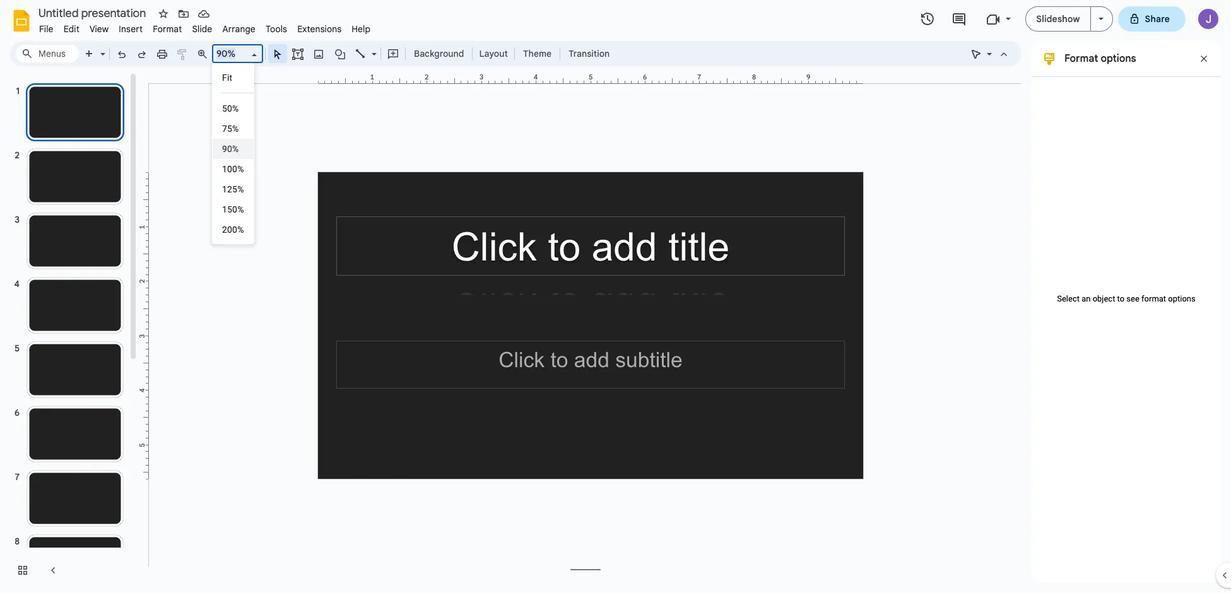 Task type: vqa. For each thing, say whether or not it's contained in the screenshot.
75%
yes



Task type: describe. For each thing, give the bounding box(es) containing it.
1 vertical spatial options
[[1168, 294, 1196, 303]]

presentation options image
[[1098, 18, 1103, 20]]

mode and view toolbar
[[966, 41, 1014, 66]]

navigation inside format options application
[[0, 71, 139, 593]]

100%
[[222, 164, 244, 174]]

insert image image
[[311, 45, 326, 62]]

file
[[39, 23, 53, 35]]

arrange menu item
[[217, 21, 261, 37]]

transition
[[569, 48, 610, 59]]

edit
[[64, 23, 79, 35]]

0 vertical spatial options
[[1101, 52, 1136, 65]]

slide menu item
[[187, 21, 217, 37]]

extensions
[[297, 23, 342, 35]]

arrange
[[222, 23, 256, 35]]

see
[[1127, 294, 1140, 303]]

list box inside format options application
[[212, 63, 254, 244]]

transition button
[[563, 44, 615, 63]]

tools menu item
[[261, 21, 292, 37]]

format menu item
[[148, 21, 187, 37]]

background button
[[408, 44, 470, 63]]

file menu item
[[34, 21, 58, 37]]

Rename text field
[[34, 5, 153, 20]]

format options
[[1065, 52, 1136, 65]]



Task type: locate. For each thing, give the bounding box(es) containing it.
select an object to see format options element
[[1051, 294, 1202, 303]]

format down the slideshow
[[1065, 52, 1098, 65]]

menu bar containing file
[[34, 16, 376, 37]]

slideshow
[[1036, 13, 1080, 25]]

menu bar banner
[[0, 0, 1231, 593]]

select
[[1057, 294, 1080, 303]]

options down presentation options icon
[[1101, 52, 1136, 65]]

Menus field
[[16, 45, 79, 62]]

insert menu item
[[114, 21, 148, 37]]

125%
[[222, 184, 244, 194]]

list box
[[212, 63, 254, 244]]

navigation
[[0, 71, 139, 593]]

view menu item
[[84, 21, 114, 37]]

share button
[[1118, 6, 1186, 32]]

select an object to see format options
[[1057, 294, 1196, 303]]

shape image
[[333, 45, 347, 62]]

extensions menu item
[[292, 21, 347, 37]]

background
[[414, 48, 464, 59]]

150%
[[222, 204, 244, 215]]

tools
[[266, 23, 287, 35]]

format for format options
[[1065, 52, 1098, 65]]

help
[[352, 23, 371, 35]]

75%
[[222, 124, 239, 134]]

format down star option
[[153, 23, 182, 35]]

slideshow button
[[1026, 6, 1091, 32]]

menu bar
[[34, 16, 376, 37]]

Star checkbox
[[155, 5, 172, 23]]

help menu item
[[347, 21, 376, 37]]

format inside section
[[1065, 52, 1098, 65]]

format
[[1142, 294, 1166, 303]]

insert
[[119, 23, 143, 35]]

0 horizontal spatial format
[[153, 23, 182, 35]]

format for format
[[153, 23, 182, 35]]

list box containing fit
[[212, 63, 254, 244]]

view
[[90, 23, 109, 35]]

None field
[[212, 44, 263, 63]]

format options section
[[1032, 41, 1221, 583]]

Zoom text field
[[215, 45, 250, 62]]

options
[[1101, 52, 1136, 65], [1168, 294, 1196, 303]]

theme
[[523, 48, 552, 59]]

format inside menu item
[[153, 23, 182, 35]]

layout button
[[475, 44, 512, 63]]

200%
[[222, 225, 244, 235]]

0 vertical spatial format
[[153, 23, 182, 35]]

edit menu item
[[58, 21, 84, 37]]

object
[[1093, 294, 1115, 303]]

1 horizontal spatial options
[[1168, 294, 1196, 303]]

to
[[1117, 294, 1125, 303]]

options right format on the right of the page
[[1168, 294, 1196, 303]]

layout
[[479, 48, 508, 59]]

main toolbar
[[78, 44, 616, 63]]

fit
[[222, 73, 232, 83]]

format
[[153, 23, 182, 35], [1065, 52, 1098, 65]]

90%
[[222, 144, 239, 154]]

share
[[1145, 13, 1170, 25]]

0 horizontal spatial options
[[1101, 52, 1136, 65]]

slide
[[192, 23, 212, 35]]

menu bar inside menu bar banner
[[34, 16, 376, 37]]

new slide with layout image
[[97, 45, 105, 50]]

50%
[[222, 103, 239, 114]]

theme button
[[517, 44, 557, 63]]

1 vertical spatial format
[[1065, 52, 1098, 65]]

format options application
[[0, 0, 1231, 593]]

1 horizontal spatial format
[[1065, 52, 1098, 65]]

an
[[1082, 294, 1091, 303]]



